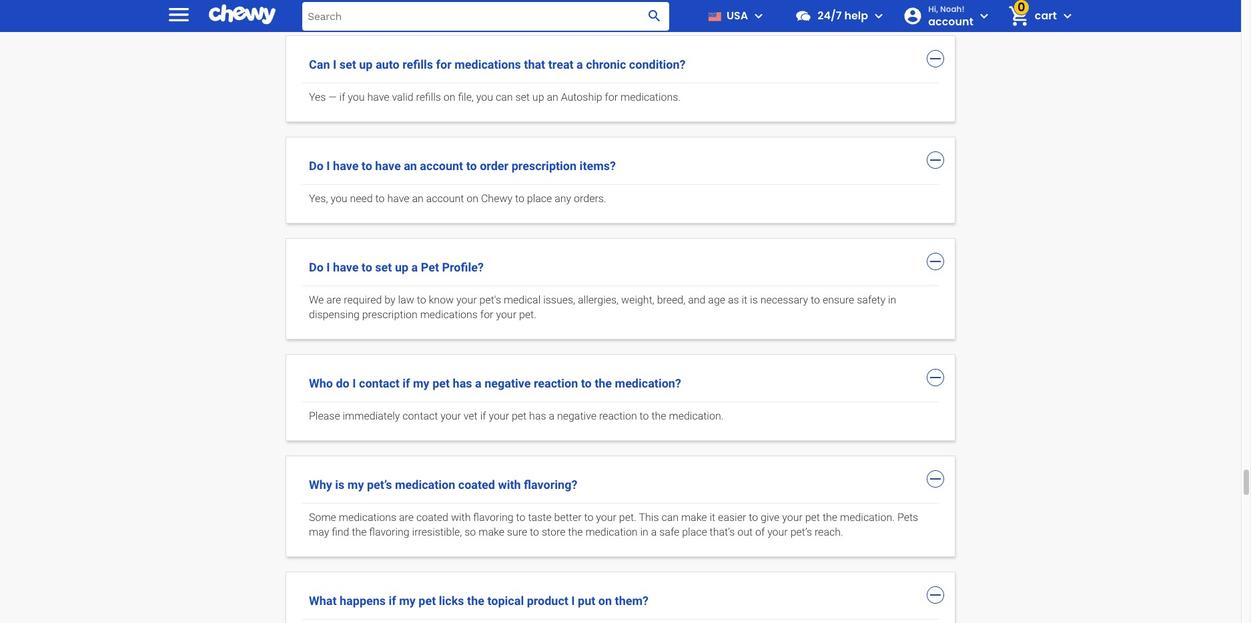 Task type: locate. For each thing, give the bounding box(es) containing it.
pet's
[[367, 478, 392, 492], [790, 526, 812, 538]]

it
[[742, 294, 747, 306], [710, 511, 715, 524]]

you right yes,
[[331, 192, 347, 205]]

contact
[[359, 376, 400, 390], [403, 410, 438, 422]]

pet's left the "reach." at the right
[[790, 526, 812, 538]]

2 vertical spatial set
[[375, 260, 392, 274]]

do up yes,
[[309, 159, 324, 173]]

2 horizontal spatial for
[[605, 91, 618, 104]]

negative
[[485, 376, 531, 390], [557, 410, 596, 422]]

with inside some medications are coated with flavoring to taste better to your pet. this can make it easier to give your pet the medication. pets may find the flavoring irresistible, so make sure to store the medication in a safe place that's out of your pet's reach.
[[451, 511, 471, 524]]

contact right immediately
[[403, 410, 438, 422]]

dispensing
[[309, 308, 360, 321]]

immediately
[[343, 410, 400, 422]]

to up 'sure'
[[516, 511, 525, 524]]

1 horizontal spatial medication
[[585, 526, 638, 538]]

why is my pet's medication coated with flavoring?
[[309, 478, 577, 492]]

chewy support image
[[795, 7, 812, 25]]

0 vertical spatial are
[[326, 294, 341, 306]]

medications
[[455, 58, 521, 72], [420, 308, 478, 321], [339, 511, 396, 524]]

1 vertical spatial in
[[640, 526, 648, 538]]

on
[[444, 91, 455, 104], [467, 192, 478, 205], [598, 594, 612, 608]]

have for have
[[375, 159, 401, 173]]

if
[[339, 91, 345, 104], [403, 376, 410, 390], [480, 410, 486, 422], [389, 594, 396, 608]]

1 horizontal spatial are
[[399, 511, 414, 524]]

0 vertical spatial it
[[742, 294, 747, 306]]

account down do i have to have an account to order prescription items?
[[426, 192, 464, 205]]

0 vertical spatial up
[[359, 58, 373, 72]]

with
[[498, 478, 521, 492], [451, 511, 471, 524]]

place right the safe on the right bottom
[[682, 526, 707, 538]]

any
[[555, 192, 571, 205]]

medication. left pets
[[840, 511, 895, 524]]

the down better at bottom left
[[568, 526, 583, 538]]

noah!
[[940, 3, 965, 15]]

2 vertical spatial medications
[[339, 511, 396, 524]]

to right chewy
[[515, 192, 524, 205]]

make right so on the bottom left of the page
[[479, 526, 504, 538]]

1 horizontal spatial is
[[750, 294, 758, 306]]

1 horizontal spatial contact
[[403, 410, 438, 422]]

your down medical
[[496, 308, 516, 321]]

menu image
[[165, 1, 192, 28], [751, 8, 767, 24]]

medication up 'irresistible,'
[[395, 478, 455, 492]]

coated up 'irresistible,'
[[416, 511, 448, 524]]

medication
[[395, 478, 455, 492], [585, 526, 638, 538]]

age
[[708, 294, 725, 306]]

an down do i have to have an account to order prescription items?
[[412, 192, 424, 205]]

1 vertical spatial set
[[515, 91, 530, 104]]

can
[[309, 58, 330, 72]]

pet. inside we are required by law to know your pet's medical issues, allergies, weight, breed, and age as it is necessary to ensure safety in dispensing prescription medications for your pet.
[[519, 308, 536, 321]]

1 vertical spatial place
[[682, 526, 707, 538]]

the right find
[[352, 526, 367, 538]]

0 horizontal spatial place
[[527, 192, 552, 205]]

refills right valid
[[416, 91, 441, 104]]

0 vertical spatial medication.
[[669, 410, 724, 422]]

i
[[333, 58, 336, 72], [327, 159, 330, 173], [327, 260, 330, 274], [352, 376, 356, 390], [571, 594, 575, 608]]

account for place
[[426, 192, 464, 205]]

on for medications
[[444, 91, 455, 104]]

1 horizontal spatial for
[[480, 308, 493, 321]]

1 horizontal spatial flavoring
[[473, 511, 514, 524]]

flavoring?
[[524, 478, 577, 492]]

1 vertical spatial coated
[[416, 511, 448, 524]]

1 vertical spatial medication
[[585, 526, 638, 538]]

0 vertical spatial do
[[309, 159, 324, 173]]

for right auto
[[436, 58, 452, 72]]

some
[[309, 511, 336, 524]]

1 horizontal spatial pet's
[[790, 526, 812, 538]]

1 vertical spatial on
[[467, 192, 478, 205]]

0 vertical spatial on
[[444, 91, 455, 104]]

place left any on the left of page
[[527, 192, 552, 205]]

2 horizontal spatial set
[[515, 91, 530, 104]]

2 horizontal spatial you
[[476, 91, 493, 104]]

to right law
[[417, 294, 426, 306]]

up left "pet"
[[395, 260, 408, 274]]

do for do i have to set up a pet profile?
[[309, 260, 324, 274]]

0 horizontal spatial for
[[436, 58, 452, 72]]

i up yes,
[[327, 159, 330, 173]]

your right vet
[[489, 410, 509, 422]]

safe
[[659, 526, 679, 538]]

24/7 help link
[[790, 0, 868, 32]]

1 vertical spatial make
[[479, 526, 504, 538]]

your
[[456, 294, 477, 306], [496, 308, 516, 321], [441, 410, 461, 422], [489, 410, 509, 422], [596, 511, 616, 524], [782, 511, 803, 524], [767, 526, 788, 538]]

pet's right why
[[367, 478, 392, 492]]

0 vertical spatial place
[[527, 192, 552, 205]]

in right safety
[[888, 294, 896, 306]]

flavoring
[[473, 511, 514, 524], [369, 526, 409, 538]]

submit search image
[[647, 8, 663, 24]]

1 horizontal spatial can
[[661, 511, 679, 524]]

it inside some medications are coated with flavoring to taste better to your pet. this can make it easier to give your pet the medication. pets may find the flavoring irresistible, so make sure to store the medication in a safe place that's out of your pet's reach.
[[710, 511, 715, 524]]

coated inside some medications are coated with flavoring to taste better to your pet. this can make it easier to give your pet the medication. pets may find the flavoring irresistible, so make sure to store the medication in a safe place that's out of your pet's reach.
[[416, 511, 448, 524]]

make left the "easier"
[[681, 511, 707, 524]]

your left vet
[[441, 410, 461, 422]]

topical
[[487, 594, 524, 608]]

i up dispensing
[[327, 260, 330, 274]]

in down this
[[640, 526, 648, 538]]

Search text field
[[302, 2, 669, 30]]

0 horizontal spatial is
[[335, 478, 345, 492]]

1 horizontal spatial on
[[467, 192, 478, 205]]

1 horizontal spatial coated
[[458, 478, 495, 492]]

the right licks
[[467, 594, 484, 608]]

can up the safe on the right bottom
[[661, 511, 679, 524]]

prescription down by
[[362, 308, 418, 321]]

to right better at bottom left
[[584, 511, 593, 524]]

an up yes, you need to have an account on chewy to place any orders.
[[404, 159, 417, 173]]

refills right auto
[[402, 58, 433, 72]]

a inside some medications are coated with flavoring to taste better to your pet. this can make it easier to give your pet the medication. pets may find the flavoring irresistible, so make sure to store the medication in a safe place that's out of your pet's reach.
[[651, 526, 657, 538]]

are up 'irresistible,'
[[399, 511, 414, 524]]

1 do from the top
[[309, 159, 324, 173]]

0 horizontal spatial make
[[479, 526, 504, 538]]

it inside we are required by law to know your pet's medical issues, allergies, weight, breed, and age as it is necessary to ensure safety in dispensing prescription medications for your pet.
[[742, 294, 747, 306]]

if right vet
[[480, 410, 486, 422]]

1 horizontal spatial has
[[529, 410, 546, 422]]

may
[[309, 526, 329, 538]]

0 vertical spatial prescription
[[512, 159, 577, 173]]

0 horizontal spatial on
[[444, 91, 455, 104]]

1 horizontal spatial pet.
[[619, 511, 636, 524]]

1 horizontal spatial you
[[348, 91, 365, 104]]

account up yes, you need to have an account on chewy to place any orders.
[[420, 159, 463, 173]]

have for if
[[367, 91, 389, 104]]

account
[[928, 14, 973, 29], [420, 159, 463, 173], [426, 192, 464, 205]]

1 vertical spatial do
[[309, 260, 324, 274]]

the
[[595, 376, 612, 390], [651, 410, 666, 422], [823, 511, 837, 524], [352, 526, 367, 538], [568, 526, 583, 538], [467, 594, 484, 608]]

1 vertical spatial has
[[529, 410, 546, 422]]

prescription up any on the left of page
[[512, 159, 577, 173]]

contact up immediately
[[359, 376, 400, 390]]

are up dispensing
[[326, 294, 341, 306]]

i right can on the top of page
[[333, 58, 336, 72]]

coated
[[458, 478, 495, 492], [416, 511, 448, 524]]

0 vertical spatial contact
[[359, 376, 400, 390]]

who
[[309, 376, 333, 390]]

2 vertical spatial an
[[412, 192, 424, 205]]

1 horizontal spatial with
[[498, 478, 521, 492]]

orders.
[[574, 192, 606, 205]]

you right —
[[348, 91, 365, 104]]

your down give
[[767, 526, 788, 538]]

cart
[[1035, 8, 1057, 23]]

2 horizontal spatial up
[[532, 91, 544, 104]]

1 vertical spatial medication.
[[840, 511, 895, 524]]

pet inside some medications are coated with flavoring to taste better to your pet. this can make it easier to give your pet the medication. pets may find the flavoring irresistible, so make sure to store the medication in a safe place that's out of your pet's reach.
[[805, 511, 820, 524]]

pet's inside some medications are coated with flavoring to taste better to your pet. this can make it easier to give your pet the medication. pets may find the flavoring irresistible, so make sure to store the medication in a safe place that's out of your pet's reach.
[[790, 526, 812, 538]]

for right autoship
[[605, 91, 618, 104]]

please immediately contact your vet if your pet has a negative reaction to the medication.
[[309, 410, 724, 422]]

medications up find
[[339, 511, 396, 524]]

a
[[577, 58, 583, 72], [411, 260, 418, 274], [475, 376, 482, 390], [549, 410, 554, 422], [651, 526, 657, 538]]

coated up so on the bottom left of the page
[[458, 478, 495, 492]]

reaction down medication?
[[599, 410, 637, 422]]

0 vertical spatial reaction
[[534, 376, 578, 390]]

0 horizontal spatial are
[[326, 294, 341, 306]]

chewy
[[481, 192, 512, 205]]

medications up yes — if you have valid refills on file, you can set up an autoship for medications.
[[455, 58, 521, 72]]

place
[[527, 192, 552, 205], [682, 526, 707, 538]]

is right as
[[750, 294, 758, 306]]

0 horizontal spatial pet's
[[367, 478, 392, 492]]

set up by
[[375, 260, 392, 274]]

issues,
[[543, 294, 575, 306]]

1 horizontal spatial place
[[682, 526, 707, 538]]

place inside some medications are coated with flavoring to taste better to your pet. this can make it easier to give your pet the medication. pets may find the flavoring irresistible, so make sure to store the medication in a safe place that's out of your pet's reach.
[[682, 526, 707, 538]]

up down that
[[532, 91, 544, 104]]

0 vertical spatial my
[[413, 376, 429, 390]]

are
[[326, 294, 341, 306], [399, 511, 414, 524]]

1 vertical spatial pet.
[[619, 511, 636, 524]]

0 vertical spatial is
[[750, 294, 758, 306]]

1 vertical spatial can
[[661, 511, 679, 524]]

1 vertical spatial it
[[710, 511, 715, 524]]

0 vertical spatial refills
[[402, 58, 433, 72]]

with left flavoring?
[[498, 478, 521, 492]]

an
[[547, 91, 558, 104], [404, 159, 417, 173], [412, 192, 424, 205]]

0 vertical spatial negative
[[485, 376, 531, 390]]

have for need
[[387, 192, 409, 205]]

is right why
[[335, 478, 345, 492]]

2 do from the top
[[309, 260, 324, 274]]

set down that
[[515, 91, 530, 104]]

0 vertical spatial pet.
[[519, 308, 536, 321]]

1 vertical spatial account
[[420, 159, 463, 173]]

reach.
[[815, 526, 843, 538]]

0 horizontal spatial medication
[[395, 478, 455, 492]]

menu image inside 'usa' 'dropdown button'
[[751, 8, 767, 24]]

1 horizontal spatial set
[[375, 260, 392, 274]]

with up so on the bottom left of the page
[[451, 511, 471, 524]]

1 vertical spatial an
[[404, 159, 417, 173]]

1 horizontal spatial in
[[888, 294, 896, 306]]

know
[[429, 294, 454, 306]]

flavoring up so on the bottom left of the page
[[473, 511, 514, 524]]

a left the safe on the right bottom
[[651, 526, 657, 538]]

1 horizontal spatial medication.
[[840, 511, 895, 524]]

have
[[367, 91, 389, 104], [333, 159, 359, 173], [375, 159, 401, 173], [387, 192, 409, 205], [333, 260, 359, 274]]

up
[[359, 58, 373, 72], [532, 91, 544, 104], [395, 260, 408, 274]]

we
[[309, 294, 324, 306]]

0 horizontal spatial set
[[339, 58, 356, 72]]

medication left the safe on the right bottom
[[585, 526, 638, 538]]

if right do
[[403, 376, 410, 390]]

irresistible,
[[412, 526, 462, 538]]

is
[[750, 294, 758, 306], [335, 478, 345, 492]]

an for order
[[404, 159, 417, 173]]

0 vertical spatial account
[[928, 14, 973, 29]]

cart link
[[1003, 0, 1057, 32]]

0 horizontal spatial contact
[[359, 376, 400, 390]]

0 horizontal spatial flavoring
[[369, 526, 409, 538]]

1 vertical spatial pet's
[[790, 526, 812, 538]]

for down pet's
[[480, 308, 493, 321]]

0 vertical spatial can
[[496, 91, 513, 104]]

1 vertical spatial for
[[605, 91, 618, 104]]

sure
[[507, 526, 527, 538]]

on right put
[[598, 594, 612, 608]]

0 horizontal spatial in
[[640, 526, 648, 538]]

0 vertical spatial flavoring
[[473, 511, 514, 524]]

pet. left this
[[619, 511, 636, 524]]

if right 'happens'
[[389, 594, 396, 608]]

are inside some medications are coated with flavoring to taste better to your pet. this can make it easier to give your pet the medication. pets may find the flavoring irresistible, so make sure to store the medication in a safe place that's out of your pet's reach.
[[399, 511, 414, 524]]

1 vertical spatial contact
[[403, 410, 438, 422]]

you
[[348, 91, 365, 104], [476, 91, 493, 104], [331, 192, 347, 205]]

0 horizontal spatial negative
[[485, 376, 531, 390]]

0 vertical spatial in
[[888, 294, 896, 306]]

0 horizontal spatial with
[[451, 511, 471, 524]]

0 vertical spatial pet's
[[367, 478, 392, 492]]

it up that's at the bottom right of page
[[710, 511, 715, 524]]

has down who do i contact if my pet has a negative reaction to the medication?
[[529, 410, 546, 422]]

has
[[453, 376, 472, 390], [529, 410, 546, 422]]

account left account menu image
[[928, 14, 973, 29]]

account for items?
[[420, 159, 463, 173]]

2 vertical spatial on
[[598, 594, 612, 608]]

up left auto
[[359, 58, 373, 72]]

yes
[[309, 91, 326, 104]]

on left 'file,'
[[444, 91, 455, 104]]

1 vertical spatial medications
[[420, 308, 478, 321]]

my
[[413, 376, 429, 390], [348, 478, 364, 492], [399, 594, 416, 608]]

pet.
[[519, 308, 536, 321], [619, 511, 636, 524]]

has up vet
[[453, 376, 472, 390]]

1 vertical spatial with
[[451, 511, 471, 524]]

do up we
[[309, 260, 324, 274]]

what happens if my pet licks the topical product i put on them?
[[309, 594, 649, 608]]

0 horizontal spatial it
[[710, 511, 715, 524]]

prescription inside we are required by law to know your pet's medical issues, allergies, weight, breed, and age as it is necessary to ensure safety in dispensing prescription medications for your pet.
[[362, 308, 418, 321]]

you right 'file,'
[[476, 91, 493, 104]]

1 horizontal spatial negative
[[557, 410, 596, 422]]

0 horizontal spatial prescription
[[362, 308, 418, 321]]

pet
[[432, 376, 450, 390], [512, 410, 527, 422], [805, 511, 820, 524], [419, 594, 436, 608]]

refills
[[402, 58, 433, 72], [416, 91, 441, 104]]

menu image left chewy home image
[[165, 1, 192, 28]]

reaction up please immediately contact your vet if your pet has a negative reaction to the medication.
[[534, 376, 578, 390]]

2 vertical spatial account
[[426, 192, 464, 205]]

an left autoship
[[547, 91, 558, 104]]

pet. down medical
[[519, 308, 536, 321]]

on left chewy
[[467, 192, 478, 205]]

can down "can i set up auto refills for medications that treat a chronic condition?"
[[496, 91, 513, 104]]

set right can on the top of page
[[339, 58, 356, 72]]

for inside we are required by law to know your pet's medical issues, allergies, weight, breed, and age as it is necessary to ensure safety in dispensing prescription medications for your pet.
[[480, 308, 493, 321]]

to up required
[[362, 260, 372, 274]]

1 vertical spatial is
[[335, 478, 345, 492]]

0 vertical spatial set
[[339, 58, 356, 72]]



Task type: vqa. For each thing, say whether or not it's contained in the screenshot.
negative
yes



Task type: describe. For each thing, give the bounding box(es) containing it.
medications inside some medications are coated with flavoring to taste better to your pet. this can make it easier to give your pet the medication. pets may find the flavoring irresistible, so make sure to store the medication in a safe place that's out of your pet's reach.
[[339, 511, 396, 524]]

in inside we are required by law to know your pet's medical issues, allergies, weight, breed, and age as it is necessary to ensure safety in dispensing prescription medications for your pet.
[[888, 294, 896, 306]]

medication?
[[615, 376, 681, 390]]

0 vertical spatial for
[[436, 58, 452, 72]]

pets
[[897, 511, 918, 524]]

and
[[688, 294, 706, 306]]

your right better at bottom left
[[596, 511, 616, 524]]

i for can i set up auto refills for medications that treat a chronic condition?
[[333, 58, 336, 72]]

easier
[[718, 511, 746, 524]]

i for do i have to have an account to order prescription items?
[[327, 159, 330, 173]]

0 horizontal spatial reaction
[[534, 376, 578, 390]]

is inside we are required by law to know your pet's medical issues, allergies, weight, breed, and age as it is necessary to ensure safety in dispensing prescription medications for your pet.
[[750, 294, 758, 306]]

1 vertical spatial refills
[[416, 91, 441, 104]]

i right do
[[352, 376, 356, 390]]

taste
[[528, 511, 552, 524]]

as
[[728, 294, 739, 306]]

1 vertical spatial negative
[[557, 410, 596, 422]]

account menu image
[[976, 8, 992, 24]]

need
[[350, 192, 373, 205]]

your right give
[[782, 511, 803, 524]]

to left "ensure"
[[811, 294, 820, 306]]

24/7
[[818, 8, 842, 23]]

to up of
[[749, 511, 758, 524]]

pet
[[421, 260, 439, 274]]

2 vertical spatial my
[[399, 594, 416, 608]]

yes — if you have valid refills on file, you can set up an autoship for medications.
[[309, 91, 681, 104]]

of
[[755, 526, 765, 538]]

medication. inside some medications are coated with flavoring to taste better to your pet. this can make it easier to give your pet the medication. pets may find the flavoring irresistible, so make sure to store the medication in a safe place that's out of your pet's reach.
[[840, 511, 895, 524]]

can i set up auto refills for medications that treat a chronic condition?
[[309, 58, 686, 72]]

what
[[309, 594, 337, 608]]

0 horizontal spatial you
[[331, 192, 347, 205]]

i for do i have to set up a pet profile?
[[327, 260, 330, 274]]

to left order
[[466, 159, 477, 173]]

medications.
[[621, 91, 681, 104]]

give
[[761, 511, 780, 524]]

do i have to set up a pet profile?
[[309, 260, 484, 274]]

chewy home image
[[209, 0, 276, 29]]

in inside some medications are coated with flavoring to taste better to your pet. this can make it easier to give your pet the medication. pets may find the flavoring irresistible, so make sure to store the medication in a safe place that's out of your pet's reach.
[[640, 526, 648, 538]]

an for chewy
[[412, 192, 424, 205]]

required
[[344, 294, 382, 306]]

valid
[[392, 91, 413, 104]]

0 horizontal spatial up
[[359, 58, 373, 72]]

0 horizontal spatial menu image
[[165, 1, 192, 28]]

the left medication?
[[595, 376, 612, 390]]

help menu image
[[871, 8, 887, 24]]

who do i contact if my pet has a negative reaction to the medication?
[[309, 376, 681, 390]]

a down who do i contact if my pet has a negative reaction to the medication?
[[549, 410, 554, 422]]

that's
[[710, 526, 735, 538]]

0 horizontal spatial medication.
[[669, 410, 724, 422]]

do i have to have an account to order prescription items?
[[309, 159, 616, 173]]

to left medication?
[[581, 376, 592, 390]]

law
[[398, 294, 414, 306]]

the down medication?
[[651, 410, 666, 422]]

0 vertical spatial an
[[547, 91, 558, 104]]

items image
[[1007, 4, 1030, 28]]

this
[[639, 511, 659, 524]]

profile?
[[442, 260, 484, 274]]

weight,
[[621, 294, 654, 306]]

a right treat
[[577, 58, 583, 72]]

product
[[527, 594, 568, 608]]

condition?
[[629, 58, 686, 72]]

why
[[309, 478, 332, 492]]

we are required by law to know your pet's medical issues, allergies, weight, breed, and age as it is necessary to ensure safety in dispensing prescription medications for your pet.
[[309, 294, 896, 321]]

medication inside some medications are coated with flavoring to taste better to your pet. this can make it easier to give your pet the medication. pets may find the flavoring irresistible, so make sure to store the medication in a safe place that's out of your pet's reach.
[[585, 526, 638, 538]]

if right —
[[339, 91, 345, 104]]

cart menu image
[[1060, 8, 1076, 24]]

pet's
[[479, 294, 501, 306]]

do for do i have to have an account to order prescription items?
[[309, 159, 324, 173]]

1 horizontal spatial reaction
[[599, 410, 637, 422]]

help
[[844, 8, 868, 23]]

do
[[336, 376, 349, 390]]

0 vertical spatial medications
[[455, 58, 521, 72]]

—
[[328, 91, 337, 104]]

24/7 help
[[818, 8, 868, 23]]

treat
[[548, 58, 574, 72]]

0 vertical spatial with
[[498, 478, 521, 492]]

usa button
[[703, 0, 767, 32]]

to down taste
[[530, 526, 539, 538]]

on for to
[[467, 192, 478, 205]]

items?
[[580, 159, 616, 173]]

usa
[[727, 8, 748, 23]]

happens
[[340, 594, 386, 608]]

i left put
[[571, 594, 575, 608]]

pet. inside some medications are coated with flavoring to taste better to your pet. this can make it easier to give your pet the medication. pets may find the flavoring irresistible, so make sure to store the medication in a safe place that's out of your pet's reach.
[[619, 511, 636, 524]]

Product search field
[[302, 2, 669, 30]]

auto
[[376, 58, 399, 72]]

1 vertical spatial flavoring
[[369, 526, 409, 538]]

0 horizontal spatial can
[[496, 91, 513, 104]]

2 horizontal spatial on
[[598, 594, 612, 608]]

licks
[[439, 594, 464, 608]]

yes,
[[309, 192, 328, 205]]

put
[[578, 594, 595, 608]]

hi,
[[928, 3, 938, 15]]

1 vertical spatial up
[[532, 91, 544, 104]]

0 vertical spatial has
[[453, 376, 472, 390]]

hi, noah! account
[[928, 3, 973, 29]]

the up the "reach." at the right
[[823, 511, 837, 524]]

by
[[385, 294, 395, 306]]

1 vertical spatial my
[[348, 478, 364, 492]]

to up need
[[362, 159, 372, 173]]

2 vertical spatial up
[[395, 260, 408, 274]]

a left "pet"
[[411, 260, 418, 274]]

are inside we are required by law to know your pet's medical issues, allergies, weight, breed, and age as it is necessary to ensure safety in dispensing prescription medications for your pet.
[[326, 294, 341, 306]]

find
[[332, 526, 349, 538]]

vet
[[464, 410, 478, 422]]

allergies,
[[578, 294, 619, 306]]

yes, you need to have an account on chewy to place any orders.
[[309, 192, 606, 205]]

medical
[[504, 294, 541, 306]]

chronic
[[586, 58, 626, 72]]

so
[[465, 526, 476, 538]]

1 horizontal spatial prescription
[[512, 159, 577, 173]]

a up vet
[[475, 376, 482, 390]]

to down medication?
[[640, 410, 649, 422]]

order
[[480, 159, 509, 173]]

ensure
[[823, 294, 854, 306]]

autoship
[[561, 91, 602, 104]]

necessary
[[760, 294, 808, 306]]

your left pet's
[[456, 294, 477, 306]]

some medications are coated with flavoring to taste better to your pet. this can make it easier to give your pet the medication. pets may find the flavoring irresistible, so make sure to store the medication in a safe place that's out of your pet's reach.
[[309, 511, 918, 538]]

them?
[[615, 594, 649, 608]]

please
[[309, 410, 340, 422]]

can inside some medications are coated with flavoring to taste better to your pet. this can make it easier to give your pet the medication. pets may find the flavoring irresistible, so make sure to store the medication in a safe place that's out of your pet's reach.
[[661, 511, 679, 524]]

medications inside we are required by law to know your pet's medical issues, allergies, weight, breed, and age as it is necessary to ensure safety in dispensing prescription medications for your pet.
[[420, 308, 478, 321]]

out
[[737, 526, 753, 538]]

safety
[[857, 294, 885, 306]]

store
[[542, 526, 565, 538]]

that
[[524, 58, 545, 72]]

better
[[554, 511, 582, 524]]

1 horizontal spatial make
[[681, 511, 707, 524]]

file,
[[458, 91, 474, 104]]

breed,
[[657, 294, 685, 306]]

to right need
[[375, 192, 385, 205]]



